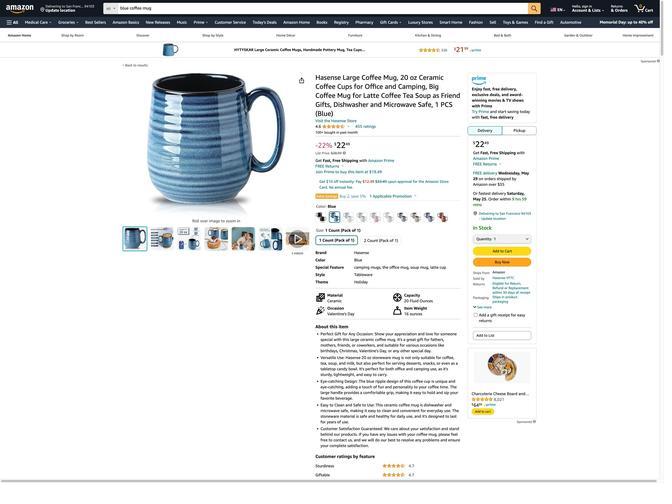 Task type: vqa. For each thing, say whether or not it's contained in the screenshot.
+ Follow
no



Task type: locate. For each thing, give the bounding box(es) containing it.
option group
[[314, 210, 460, 225], [314, 234, 460, 248]]

1 vertical spatial option group
[[314, 234, 460, 248]]

tab list
[[468, 126, 537, 136]]

amazon image
[[6, 5, 34, 14]]

Search Amazon text field
[[118, 3, 528, 14]]

None submit
[[528, 3, 541, 14], [468, 127, 502, 135], [502, 127, 536, 135], [123, 227, 147, 251], [150, 227, 174, 251], [177, 227, 201, 251], [205, 227, 228, 251], [232, 227, 255, 251], [259, 227, 282, 251], [286, 227, 309, 251], [473, 247, 531, 255], [473, 258, 531, 266], [528, 3, 541, 14], [468, 127, 502, 135], [502, 127, 536, 135], [123, 227, 147, 251], [150, 227, 174, 251], [177, 227, 201, 251], [205, 227, 228, 251], [232, 227, 255, 251], [259, 227, 282, 251], [286, 227, 309, 251], [473, 247, 531, 255], [473, 258, 531, 266]]

purple image
[[424, 212, 434, 223]]

extender expand image
[[473, 305, 476, 308]]

light grey image
[[411, 212, 421, 223]]

brown+grey image
[[384, 212, 394, 223]]

None checkbox
[[474, 313, 478, 317]]

learn more about amazon pricing and savings image
[[343, 152, 346, 155]]

blue+grey image
[[357, 212, 367, 223]]

hasense large coffee mug, 20 oz ceramic coffee cups for office and camping, big coffee mug for latte coffee tea soup as friend gifts, dishwasher and microwave safe, 1 pcs (blue) image
[[147, 73, 286, 216]]

1 option group from the top
[[314, 210, 460, 225]]

None search field
[[103, 3, 541, 15]]

dark gray image
[[397, 212, 407, 223]]

0 vertical spatial option group
[[314, 210, 460, 225]]

none search field inside the navigation navigation
[[103, 3, 541, 15]]

blue+brown image
[[343, 212, 353, 223]]

popover image
[[347, 125, 349, 127], [499, 163, 501, 165], [342, 165, 344, 167], [414, 195, 416, 196]]

None radio
[[473, 331, 531, 340]]



Task type: describe. For each thing, give the bounding box(es) containing it.
blue image
[[329, 212, 340, 222]]

black image
[[316, 212, 326, 223]]

blue+red image
[[370, 212, 380, 223]]

amazon prime logo image
[[472, 76, 486, 86]]

2 option group from the top
[[314, 234, 460, 248]]

red image
[[437, 212, 448, 223]]

navigation navigation
[[0, 0, 664, 479]]

dropdown image
[[526, 238, 529, 240]]



